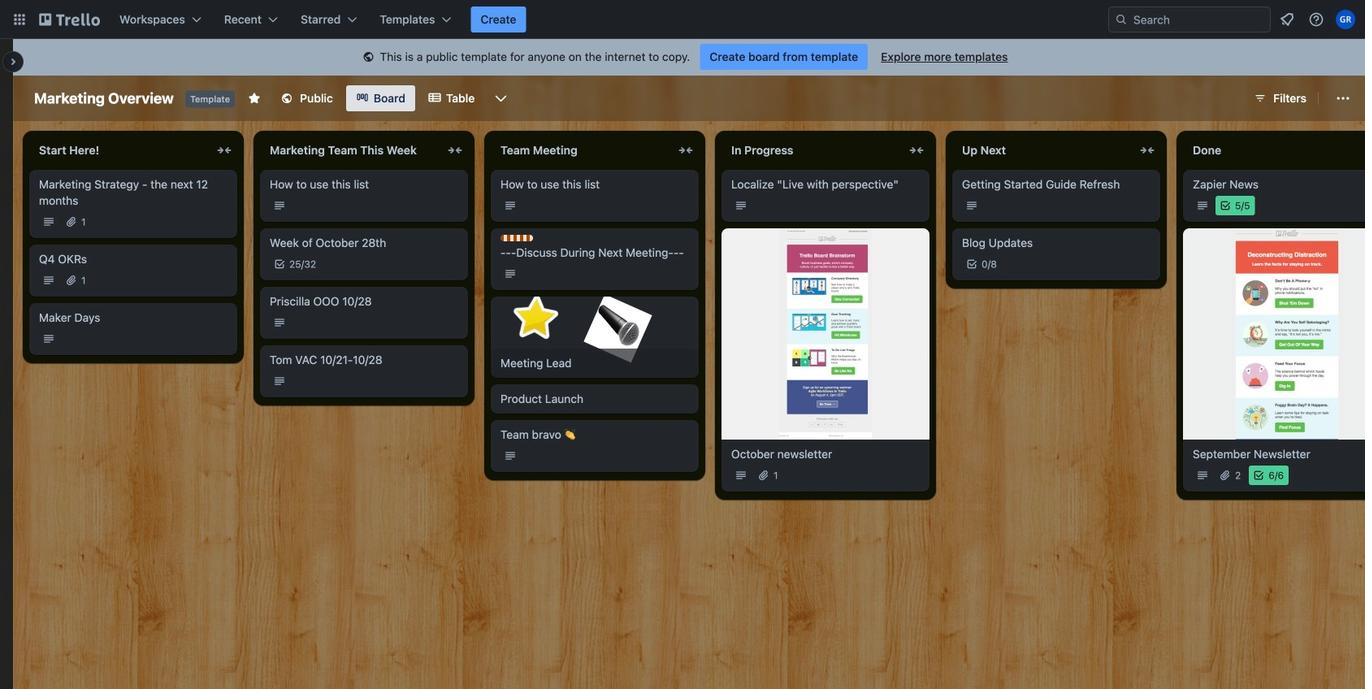 Task type: vqa. For each thing, say whether or not it's contained in the screenshot.
template board Image
no



Task type: locate. For each thing, give the bounding box(es) containing it.
sm image
[[360, 50, 377, 66]]

4 collapse list image from the left
[[907, 141, 927, 160]]

open information menu image
[[1309, 11, 1325, 28]]

collapse list image
[[215, 141, 234, 160], [445, 141, 465, 160], [676, 141, 696, 160], [907, 141, 927, 160], [1138, 141, 1158, 160]]

color: orange, title: none image
[[501, 235, 533, 241]]

primary element
[[0, 0, 1366, 39]]

1 collapse list image from the left
[[215, 141, 234, 160]]

None text field
[[29, 137, 211, 163], [260, 137, 442, 163], [491, 137, 673, 163], [953, 137, 1135, 163], [29, 137, 211, 163], [260, 137, 442, 163], [491, 137, 673, 163], [953, 137, 1135, 163]]

None text field
[[722, 137, 904, 163], [1184, 137, 1366, 163], [722, 137, 904, 163], [1184, 137, 1366, 163]]

greg robinson (gregrobinson96) image
[[1336, 10, 1356, 29]]

customize views image
[[493, 90, 509, 106]]

star or unstar board image
[[248, 92, 261, 105]]

back to home image
[[39, 7, 100, 33]]

3 collapse list image from the left
[[676, 141, 696, 160]]

star image
[[508, 291, 563, 346]]

5 collapse list image from the left
[[1138, 141, 1158, 160]]



Task type: describe. For each thing, give the bounding box(es) containing it.
show menu image
[[1336, 90, 1352, 106]]

Board name text field
[[26, 85, 182, 111]]

5736211a5d65d7a43e62b18e image
[[584, 294, 652, 363]]

2 collapse list image from the left
[[445, 141, 465, 160]]

search image
[[1115, 13, 1128, 26]]

Search field
[[1109, 7, 1271, 33]]

0 notifications image
[[1278, 10, 1297, 29]]



